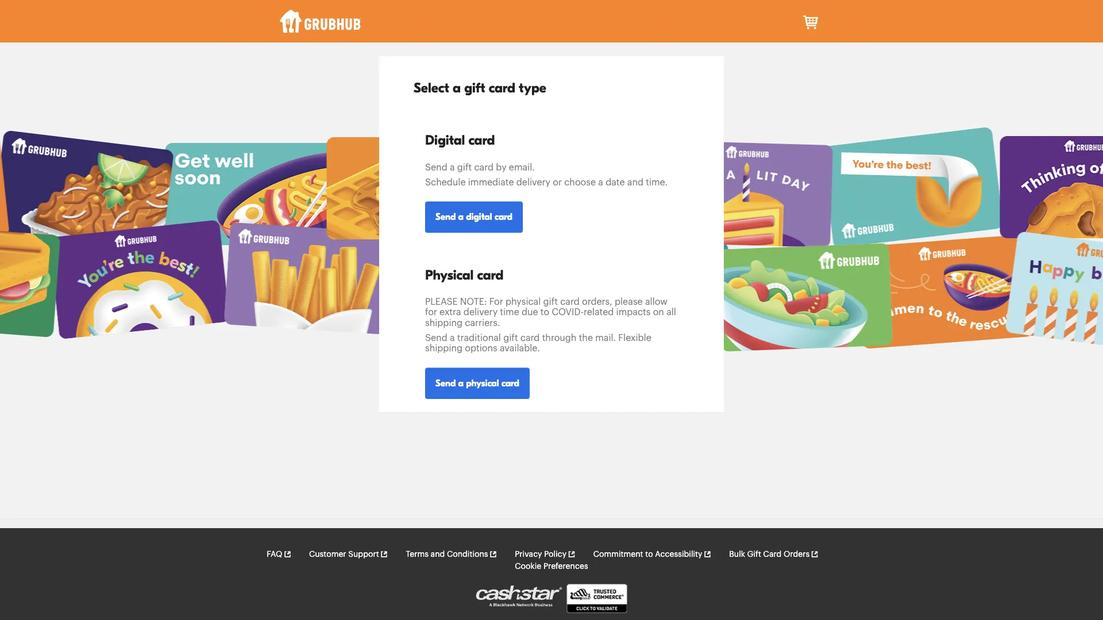Task type: describe. For each thing, give the bounding box(es) containing it.
orders
[[784, 551, 810, 559]]

faq
[[267, 551, 282, 559]]

privacy policy link
[[515, 549, 576, 561]]

send a gift card by email.
[[425, 163, 535, 172]]

card up 'note: for'
[[477, 268, 504, 283]]

due
[[522, 308, 538, 317]]

impacts
[[616, 308, 651, 317]]

send for send a physical card
[[436, 378, 456, 389]]

go to cart page image
[[802, 13, 821, 32]]

bulk gift card orders
[[729, 551, 810, 559]]

to inside commitment to accessibility link
[[646, 551, 653, 559]]

cookie preferences link
[[515, 561, 588, 573]]

1 horizontal spatial delivery
[[517, 178, 551, 187]]

digital
[[425, 133, 465, 148]]

schedule immediate delivery or choose a date and time.
[[425, 178, 668, 187]]

a for send a digital card
[[458, 212, 464, 222]]

the
[[579, 334, 593, 343]]

orders,
[[582, 298, 613, 307]]

allow
[[645, 298, 668, 307]]

a for select a gift card type
[[453, 80, 461, 96]]

physical
[[425, 268, 474, 283]]

send for send a digital card
[[436, 212, 456, 222]]

privacy policy
[[515, 551, 567, 559]]

faq link
[[267, 549, 292, 561]]

traditional
[[457, 334, 501, 343]]

please
[[425, 298, 458, 307]]

commitment
[[594, 551, 643, 559]]

immediate
[[468, 178, 514, 187]]

schedule
[[425, 178, 466, 187]]

to inside please note: for physical gift card orders, please allow for extra delivery time due to covid-related impacts on all shipping carriers.
[[541, 308, 550, 317]]

cashstar, a blackhawk network business link
[[476, 586, 567, 614]]

send for send a gift card by email.
[[425, 163, 448, 172]]

grubhub image
[[280, 10, 361, 33]]

a left date
[[598, 178, 603, 187]]

send a physical card button
[[425, 368, 530, 399]]

card up send a gift card by email.
[[469, 133, 495, 148]]

all
[[667, 308, 676, 317]]

please
[[615, 298, 643, 307]]

terms
[[406, 551, 429, 559]]

policy
[[544, 551, 567, 559]]

extra
[[440, 308, 461, 317]]

on
[[653, 308, 664, 317]]

for
[[425, 308, 437, 317]]

customer
[[309, 551, 346, 559]]

conditions
[[447, 551, 488, 559]]

or
[[553, 178, 562, 187]]

preferences
[[544, 563, 588, 571]]

date
[[606, 178, 625, 187]]

delivery inside please note: for physical gift card orders, please allow for extra delivery time due to covid-related impacts on all shipping carriers.
[[464, 308, 498, 317]]

type
[[519, 80, 547, 96]]

select
[[414, 80, 449, 96]]

send for send a traditional gift card through the mail. flexible shipping options available.
[[425, 334, 448, 343]]

a for send a gift card by email.
[[450, 163, 455, 172]]

card inside the send a traditional gift card through the mail. flexible shipping options available.
[[521, 334, 540, 343]]

digital
[[466, 212, 492, 222]]

carriers.
[[465, 319, 500, 328]]

a for send a physical card
[[458, 378, 464, 389]]

shipping inside please note: for physical gift card orders, please allow for extra delivery time due to covid-related impacts on all shipping carriers.
[[425, 319, 463, 328]]

a for send a traditional gift card through the mail. flexible shipping options available.
[[450, 334, 455, 343]]



Task type: vqa. For each thing, say whether or not it's contained in the screenshot.
Add a personalized message
no



Task type: locate. For each thing, give the bounding box(es) containing it.
customer support
[[309, 551, 379, 559]]

this site is protected by trustwave's trusted commerce program image
[[567, 585, 627, 614]]

shipping
[[425, 319, 463, 328], [425, 344, 463, 354]]

gift inside the send a traditional gift card through the mail. flexible shipping options available.
[[504, 334, 518, 343]]

gift inside please note: for physical gift card orders, please allow for extra delivery time due to covid-related impacts on all shipping carriers.
[[543, 298, 558, 307]]

gift up available.
[[504, 334, 518, 343]]

and inside terms and conditions link
[[431, 551, 445, 559]]

0 vertical spatial physical
[[506, 298, 541, 307]]

delivery
[[517, 178, 551, 187], [464, 308, 498, 317]]

and right date
[[628, 178, 644, 187]]

gift up covid-
[[543, 298, 558, 307]]

1 horizontal spatial to
[[646, 551, 653, 559]]

0 vertical spatial delivery
[[517, 178, 551, 187]]

gift up schedule
[[457, 163, 472, 172]]

commitment to accessibility
[[594, 551, 703, 559]]

0 vertical spatial to
[[541, 308, 550, 317]]

card up available.
[[521, 334, 540, 343]]

to
[[541, 308, 550, 317], [646, 551, 653, 559]]

commitment to accessibility link
[[594, 549, 712, 561]]

0 horizontal spatial to
[[541, 308, 550, 317]]

note: for
[[460, 298, 503, 307]]

0 vertical spatial shipping
[[425, 319, 463, 328]]

card up immediate
[[474, 163, 494, 172]]

physical for card
[[466, 378, 499, 389]]

a inside the send a traditional gift card through the mail. flexible shipping options available.
[[450, 334, 455, 343]]

1 shipping from the top
[[425, 319, 463, 328]]

through
[[542, 334, 577, 343]]

card inside please note: for physical gift card orders, please allow for extra delivery time due to covid-related impacts on all shipping carriers.
[[561, 298, 580, 307]]

card down available.
[[502, 378, 520, 389]]

and
[[628, 178, 644, 187], [431, 551, 445, 559]]

shipping inside the send a traditional gift card through the mail. flexible shipping options available.
[[425, 344, 463, 354]]

physical for gift
[[506, 298, 541, 307]]

send inside the send a traditional gift card through the mail. flexible shipping options available.
[[425, 334, 448, 343]]

send a digital card
[[436, 212, 513, 222]]

please note: for physical gift card orders, please allow for extra delivery time due to covid-related impacts on all shipping carriers.
[[425, 298, 676, 328]]

card
[[764, 551, 782, 559]]

a down extra
[[450, 334, 455, 343]]

accessibility
[[655, 551, 703, 559]]

and right terms
[[431, 551, 445, 559]]

card
[[489, 80, 515, 96], [469, 133, 495, 148], [474, 163, 494, 172], [495, 212, 513, 222], [477, 268, 504, 283], [561, 298, 580, 307], [521, 334, 540, 343], [502, 378, 520, 389]]

physical
[[506, 298, 541, 307], [466, 378, 499, 389]]

physical down options
[[466, 378, 499, 389]]

card left type
[[489, 80, 515, 96]]

choose
[[565, 178, 596, 187]]

a
[[453, 80, 461, 96], [450, 163, 455, 172], [598, 178, 603, 187], [458, 212, 464, 222], [450, 334, 455, 343], [458, 378, 464, 389]]

available.
[[500, 344, 540, 354]]

0 vertical spatial and
[[628, 178, 644, 187]]

gift
[[748, 551, 761, 559]]

0 horizontal spatial and
[[431, 551, 445, 559]]

physical inside please note: for physical gift card orders, please allow for extra delivery time due to covid-related impacts on all shipping carriers.
[[506, 298, 541, 307]]

a inside send a digital card button
[[458, 212, 464, 222]]

select a gift card type
[[414, 80, 547, 96]]

1 horizontal spatial physical
[[506, 298, 541, 307]]

flexible
[[619, 334, 652, 343]]

cookie
[[515, 563, 542, 571]]

a right 'select'
[[453, 80, 461, 96]]

gift right 'select'
[[464, 80, 485, 96]]

send a physical card
[[436, 378, 520, 389]]

bulk
[[729, 551, 745, 559]]

cookie preferences
[[515, 563, 588, 571]]

a left digital
[[458, 212, 464, 222]]

time
[[500, 308, 519, 317]]

shipping down 'traditional' on the left bottom of page
[[425, 344, 463, 354]]

terms and conditions
[[406, 551, 488, 559]]

1 vertical spatial shipping
[[425, 344, 463, 354]]

physical up due
[[506, 298, 541, 307]]

bulk gift card orders link
[[729, 549, 819, 561]]

mail.
[[596, 334, 616, 343]]

card up covid-
[[561, 298, 580, 307]]

digital card
[[425, 133, 495, 148]]

a up schedule
[[450, 163, 455, 172]]

1 vertical spatial to
[[646, 551, 653, 559]]

options
[[465, 344, 498, 354]]

to left "accessibility"
[[646, 551, 653, 559]]

send
[[425, 163, 448, 172], [436, 212, 456, 222], [425, 334, 448, 343], [436, 378, 456, 389]]

email.
[[509, 163, 535, 172]]

covid-
[[552, 308, 584, 317]]

related
[[584, 308, 614, 317]]

1 vertical spatial delivery
[[464, 308, 498, 317]]

to right due
[[541, 308, 550, 317]]

1 vertical spatial and
[[431, 551, 445, 559]]

1 vertical spatial physical
[[466, 378, 499, 389]]

delivery down email.
[[517, 178, 551, 187]]

card right digital
[[495, 212, 513, 222]]

send a digital card button
[[425, 202, 523, 233]]

0 horizontal spatial physical
[[466, 378, 499, 389]]

a inside send a physical card button
[[458, 378, 464, 389]]

physical inside button
[[466, 378, 499, 389]]

gift
[[464, 80, 485, 96], [457, 163, 472, 172], [543, 298, 558, 307], [504, 334, 518, 343]]

terms and conditions link
[[406, 549, 497, 561]]

by
[[496, 163, 507, 172]]

1 horizontal spatial and
[[628, 178, 644, 187]]

privacy
[[515, 551, 542, 559]]

customer support link
[[309, 549, 388, 561]]

support
[[348, 551, 379, 559]]

cashstar, a blackhawk network business image
[[476, 586, 562, 607]]

physical card
[[425, 268, 504, 283]]

shipping down extra
[[425, 319, 463, 328]]

2 shipping from the top
[[425, 344, 463, 354]]

a down 'traditional' on the left bottom of page
[[458, 378, 464, 389]]

time.
[[646, 178, 668, 187]]

delivery down 'note: for'
[[464, 308, 498, 317]]

send a traditional gift card through the mail. flexible shipping options available.
[[425, 334, 652, 354]]

0 horizontal spatial delivery
[[464, 308, 498, 317]]



